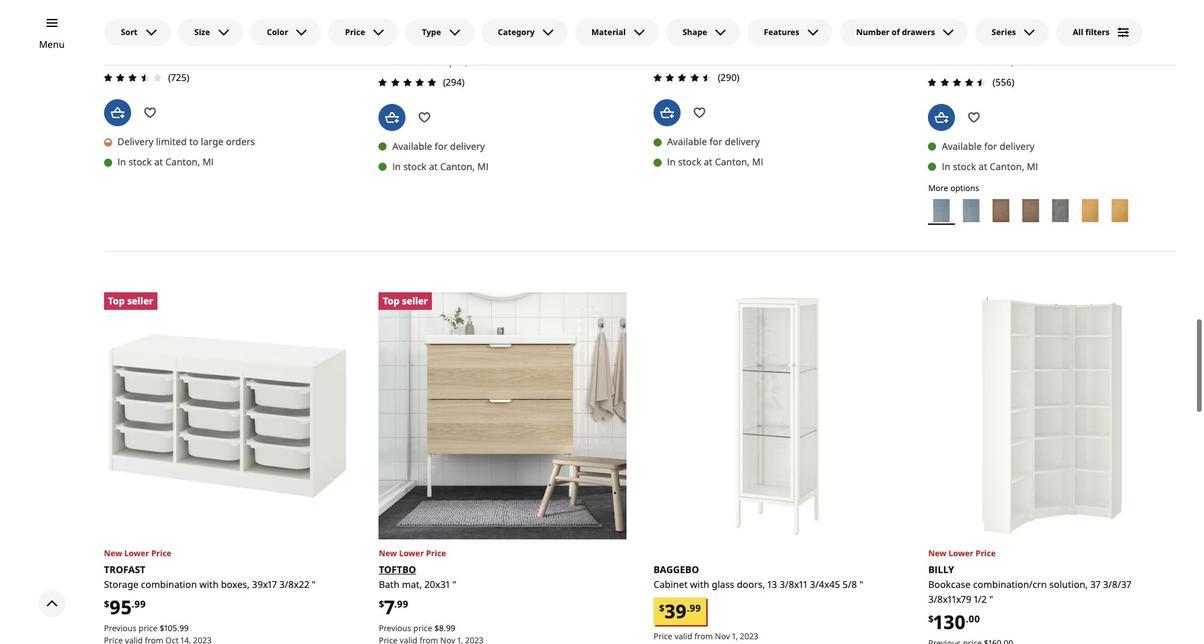 Task type: describe. For each thing, give the bounding box(es) containing it.
price inside previous price $ 79 . 99 price valid from nov 2, 2023
[[928, 57, 947, 68]]

storage
[[104, 579, 139, 592]]

99 right 105
[[179, 623, 189, 635]]

99 inside the $ 19 . 99
[[689, 23, 700, 36]]

price valid from nov 1, 2023
[[654, 631, 758, 643]]

shape button
[[666, 19, 740, 46]]

. inside '$ 39 . 99'
[[687, 602, 690, 615]]

$ inside "new lower price trofast storage combination with boxes, 39x17 3/8x22 " $ 95 . 99"
[[104, 598, 109, 611]]

canton, for 59
[[990, 160, 1024, 173]]

99 inside new lower price toftbo bath mat, 20x31 " $ 7 . 99
[[397, 598, 408, 611]]

. inside $ 159 . 99
[[416, 19, 419, 32]]

$ inside previous price $ 79 . 99 price valid from nov 2, 2023
[[984, 44, 989, 56]]

type button
[[405, 19, 474, 46]]

series button
[[975, 19, 1049, 46]]

$ inside the "previous price $ 169 . 99 price valid from sep 26, 2023"
[[434, 44, 439, 56]]

1 vertical spatial nov
[[715, 631, 730, 643]]

number
[[856, 26, 890, 38]]

orders
[[226, 135, 255, 148]]

number of drawers button
[[839, 19, 968, 46]]

26,
[[456, 57, 468, 68]]

in for 14
[[118, 156, 126, 168]]

cabinet
[[654, 579, 688, 592]]

price inside new lower price billy bookcase combination/crn solution, 37 3/8/37 3/8x11x79 1/2 " $ 130 . 00
[[976, 548, 996, 560]]

$ inside $ 59 . 99
[[928, 19, 934, 32]]

of
[[892, 26, 900, 38]]

canton, for 159
[[440, 160, 475, 173]]

new lower price trofast storage combination with boxes, 39x17 3/8x22 " $ 95 . 99
[[104, 548, 316, 621]]

(725)
[[168, 71, 189, 84]]

39x17
[[252, 579, 277, 592]]

seller for 95
[[127, 295, 153, 307]]

with inside "baggebo cabinet with glass doors, 13 3/8x11 3/4x45 5/8 ""
[[690, 579, 709, 592]]

" inside "new lower price trofast storage combination with boxes, 39x17 3/8x22 " $ 95 . 99"
[[312, 579, 316, 592]]

99 right "8"
[[446, 624, 455, 635]]

features button
[[747, 19, 833, 46]]

material
[[591, 26, 626, 38]]

lower for 95
[[124, 548, 149, 560]]

19
[[665, 20, 686, 45]]

1 horizontal spatial 2023
[[740, 631, 758, 643]]

99 inside '$ 39 . 99'
[[690, 602, 701, 615]]

solution,
[[1049, 579, 1088, 592]]

number of drawers
[[856, 26, 935, 38]]

menu
[[39, 38, 65, 51]]

at for 59
[[979, 160, 987, 173]]

price for 8
[[413, 624, 432, 635]]

37
[[1090, 579, 1101, 592]]

color button
[[250, 19, 321, 46]]

3/8x11
[[780, 579, 807, 592]]

159
[[384, 16, 416, 42]]

material button
[[575, 19, 659, 46]]

105
[[164, 623, 177, 635]]

stock for 59
[[953, 160, 976, 173]]

7
[[384, 595, 394, 621]]

bookcase
[[928, 579, 971, 592]]

2,
[[1007, 57, 1014, 68]]

trofast
[[104, 564, 145, 577]]

3/8x22
[[279, 579, 309, 592]]

5/8
[[843, 579, 857, 592]]

sep
[[440, 57, 454, 68]]

3/4x45
[[810, 579, 840, 592]]

" inside "baggebo cabinet with glass doors, 13 3/8x11 3/4x45 5/8 ""
[[860, 579, 863, 592]]

14
[[115, 20, 136, 45]]

new lower price toftbo bath mat, 20x31 " $ 7 . 99
[[379, 548, 456, 621]]

(290)
[[718, 71, 740, 84]]

99 inside "new lower price trofast storage combination with boxes, 39x17 3/8x22 " $ 95 . 99"
[[134, 598, 146, 611]]

$ inside $ 14 . 99
[[110, 23, 115, 36]]

price inside "new lower price trofast storage combination with boxes, 39x17 3/8x22 " $ 95 . 99"
[[151, 548, 171, 560]]

top seller for 95
[[108, 295, 153, 307]]

stock for 14
[[129, 156, 152, 168]]

billy
[[928, 564, 954, 577]]

20x31
[[425, 579, 450, 592]]

in for 59
[[942, 160, 950, 173]]

mi for 14
[[203, 156, 214, 168]]

bath
[[379, 579, 400, 592]]

price button
[[328, 19, 398, 46]]

$ inside new lower price billy bookcase combination/crn solution, 37 3/8/37 3/8x11x79 1/2 " $ 130 . 00
[[928, 613, 934, 626]]

delivery
[[118, 135, 154, 148]]

boxes,
[[221, 579, 250, 592]]

99 inside previous price $ 79 . 99 price valid from nov 2, 2023
[[1000, 44, 1009, 56]]

3/8/37
[[1103, 579, 1131, 592]]

sort button
[[104, 19, 171, 46]]

price for 79
[[963, 44, 982, 56]]

combination
[[141, 579, 197, 592]]

for for 159
[[435, 140, 448, 153]]

available for delivery for 159
[[392, 140, 485, 153]]

previous for previous price $ 79 . 99 price valid from nov 2, 2023
[[928, 44, 961, 56]]

previous price $ 169 . 99 price valid from sep 26, 2023
[[379, 44, 488, 68]]

mat,
[[402, 579, 422, 592]]

1 horizontal spatial valid
[[674, 631, 692, 643]]

new lower price billy bookcase combination/crn solution, 37 3/8/37 3/8x11x79 1/2 " $ 130 . 00
[[928, 548, 1131, 636]]

baggebo cabinet with glass doors, 13 3/8x11 3/4x45 5/8 "
[[654, 564, 863, 592]]

delivery for 59
[[1000, 140, 1035, 153]]

. inside $ 59 . 99
[[956, 19, 959, 32]]

all filters button
[[1056, 19, 1143, 46]]

for for 19
[[709, 135, 722, 148]]

99 inside $ 14 . 99
[[139, 23, 150, 36]]

1 horizontal spatial from
[[694, 631, 713, 643]]

seller for 7
[[402, 295, 428, 307]]

available for 19
[[667, 135, 707, 148]]

type
[[422, 26, 441, 38]]

$ 19 . 99
[[659, 20, 700, 45]]

in for 159
[[392, 160, 401, 173]]

category
[[498, 26, 535, 38]]

price inside new lower price toftbo bath mat, 20x31 " $ 7 . 99
[[426, 548, 446, 560]]

baggebo
[[654, 564, 699, 577]]

previous for previous price $ 8 . 99
[[379, 624, 411, 635]]

valid for 159
[[400, 57, 418, 68]]

3/8x11x79
[[928, 594, 971, 606]]

series
[[992, 26, 1016, 38]]

shape
[[683, 26, 707, 38]]

delivery for 159
[[450, 140, 485, 153]]

$ inside new lower price toftbo bath mat, 20x31 " $ 7 . 99
[[379, 598, 384, 611]]



Task type: locate. For each thing, give the bounding box(es) containing it.
more
[[928, 182, 948, 194]]

price left 159
[[345, 26, 365, 38]]

previous price $ 8 . 99
[[379, 624, 455, 635]]

price up review: 4.8 out of 5 stars. total reviews: 294 image
[[379, 57, 398, 68]]

price inside the "previous price $ 169 . 99 price valid from sep 26, 2023"
[[379, 57, 398, 68]]

top for 7
[[383, 295, 399, 307]]

0 horizontal spatial for
[[435, 140, 448, 153]]

available for delivery up options
[[942, 140, 1035, 153]]

lower for 7
[[399, 548, 424, 560]]

in stock at canton, mi for 14
[[118, 156, 214, 168]]

1/2
[[974, 594, 987, 606]]

. inside "new lower price trofast storage combination with boxes, 39x17 3/8x22 " $ 95 . 99"
[[132, 598, 134, 611]]

. down 20x31
[[444, 624, 446, 635]]

new up billy
[[928, 548, 947, 560]]

" right 20x31
[[452, 579, 456, 592]]

previous down 159
[[379, 44, 411, 56]]

8
[[439, 624, 444, 635]]

price inside the "previous price $ 169 . 99 price valid from sep 26, 2023"
[[413, 44, 432, 56]]

1 lower from the left
[[124, 548, 149, 560]]

99 right sort
[[139, 23, 150, 36]]

top seller
[[108, 295, 153, 307], [383, 295, 428, 307]]

features
[[764, 26, 799, 38]]

nov
[[990, 57, 1005, 68], [715, 631, 730, 643]]

2023 inside the "previous price $ 169 . 99 price valid from sep 26, 2023"
[[470, 57, 488, 68]]

price up combination/crn
[[976, 548, 996, 560]]

99 right 19
[[689, 23, 700, 36]]

at for 159
[[429, 160, 438, 173]]

from for 59
[[969, 57, 988, 68]]

valid up review: 4.8 out of 5 stars. total reviews: 294 image
[[400, 57, 418, 68]]

review: 3.7 out of 5 stars. total reviews: 725 image
[[100, 70, 165, 86]]

1 horizontal spatial available
[[667, 135, 707, 148]]

nov inside previous price $ 79 . 99 price valid from nov 2, 2023
[[990, 57, 1005, 68]]

in stock at canton, mi for 159
[[392, 160, 489, 173]]

in for 19
[[667, 156, 676, 168]]

2 horizontal spatial 2023
[[1016, 57, 1034, 68]]

0 horizontal spatial delivery
[[450, 140, 485, 153]]

. up previous price $ 79 . 99 price valid from nov 2, 2023 on the top of page
[[956, 19, 959, 32]]

previous price $ 79 . 99 price valid from nov 2, 2023
[[928, 44, 1034, 68]]

from
[[420, 57, 438, 68], [969, 57, 988, 68], [694, 631, 713, 643]]

combination/crn
[[973, 579, 1047, 592]]

price down type
[[413, 44, 432, 56]]

99 right the 95
[[134, 598, 146, 611]]

2 horizontal spatial valid
[[949, 57, 967, 68]]

available for 59
[[942, 140, 982, 153]]

in stock at canton, mi for 19
[[667, 156, 763, 168]]

2023 right 1,
[[740, 631, 758, 643]]

all
[[1073, 26, 1083, 38]]

delivery down (556)
[[1000, 140, 1035, 153]]

available up options
[[942, 140, 982, 153]]

0 horizontal spatial new
[[104, 548, 122, 560]]

new inside "new lower price trofast storage combination with boxes, 39x17 3/8x22 " $ 95 . 99"
[[104, 548, 122, 560]]

2 horizontal spatial lower
[[949, 548, 973, 560]]

$ 14 . 99
[[110, 20, 150, 45]]

99 right 39
[[690, 602, 701, 615]]

delivery limited to large orders
[[118, 135, 255, 148]]

delivery for 19
[[725, 135, 760, 148]]

(556)
[[993, 76, 1014, 89]]

$ 59 . 99
[[928, 16, 970, 42]]

1 horizontal spatial lower
[[399, 548, 424, 560]]

available for delivery for 19
[[667, 135, 760, 148]]

at for 19
[[704, 156, 713, 168]]

1 horizontal spatial top seller
[[383, 295, 428, 307]]

0 horizontal spatial available for delivery
[[392, 140, 485, 153]]

(294)
[[443, 76, 465, 89]]

valid for 59
[[949, 57, 967, 68]]

canton, for 14
[[165, 156, 200, 168]]

previous inside previous price $ 79 . 99 price valid from nov 2, 2023
[[928, 44, 961, 56]]

1 horizontal spatial new
[[379, 548, 397, 560]]

size button
[[177, 19, 243, 46]]

previous down 7
[[379, 624, 411, 635]]

price inside previous price $ 79 . 99 price valid from nov 2, 2023
[[963, 44, 982, 56]]

size
[[194, 26, 210, 38]]

available
[[667, 135, 707, 148], [392, 140, 432, 153], [942, 140, 982, 153]]

at for 14
[[154, 156, 163, 168]]

lower inside "new lower price trofast storage combination with boxes, 39x17 3/8x22 " $ 95 . 99"
[[124, 548, 149, 560]]

all filters
[[1073, 26, 1110, 38]]

2023 for 59
[[1016, 57, 1034, 68]]

from up review: 4.7 out of 5 stars. total reviews: 556 'image'
[[969, 57, 988, 68]]

canton, for 19
[[715, 156, 750, 168]]

from for 159
[[420, 57, 438, 68]]

previous inside the "previous price $ 169 . 99 price valid from sep 26, 2023"
[[379, 44, 411, 56]]

previous for previous price $ 105 . 99
[[104, 623, 137, 635]]

99 right 7
[[397, 598, 408, 611]]

menu button
[[39, 37, 65, 52]]

0 horizontal spatial with
[[199, 579, 219, 592]]

2023 right 2,
[[1016, 57, 1034, 68]]

toftbo
[[379, 564, 416, 577]]

mi for 19
[[752, 156, 763, 168]]

" right 5/8
[[860, 579, 863, 592]]

price up 20x31
[[426, 548, 446, 560]]

delivery down the (290)
[[725, 135, 760, 148]]

. down series
[[997, 44, 1000, 56]]

new for 95
[[104, 548, 122, 560]]

$ inside the $ 19 . 99
[[659, 23, 665, 36]]

price inside popup button
[[345, 26, 365, 38]]

delivery down (294)
[[450, 140, 485, 153]]

review: 4.7 out of 5 stars. total reviews: 556 image
[[924, 74, 990, 91]]

99 up 26,
[[454, 44, 463, 56]]

previous price $ 105 . 99
[[104, 623, 189, 635]]

0 vertical spatial nov
[[990, 57, 1005, 68]]

from left 1,
[[694, 631, 713, 643]]

99 right 159
[[419, 19, 430, 32]]

2023 inside previous price $ 79 . 99 price valid from nov 2, 2023
[[1016, 57, 1034, 68]]

previous down the 95
[[104, 623, 137, 635]]

169
[[439, 44, 452, 56]]

price up combination at the bottom left of the page
[[151, 548, 171, 560]]

with left boxes, on the bottom left
[[199, 579, 219, 592]]

99 inside $ 159 . 99
[[419, 19, 430, 32]]

59
[[934, 16, 956, 42]]

new for 130
[[928, 548, 947, 560]]

previous down the 59
[[928, 44, 961, 56]]

1 horizontal spatial seller
[[402, 295, 428, 307]]

1 new from the left
[[104, 548, 122, 560]]

2 with from the left
[[690, 579, 709, 592]]

. left type
[[416, 19, 419, 32]]

price for 105
[[139, 623, 158, 635]]

130
[[934, 610, 966, 636]]

delivery
[[725, 135, 760, 148], [450, 140, 485, 153], [1000, 140, 1035, 153]]

0 horizontal spatial top
[[108, 295, 125, 307]]

$
[[379, 19, 384, 32], [928, 19, 934, 32], [110, 23, 115, 36], [659, 23, 665, 36], [434, 44, 439, 56], [984, 44, 989, 56], [104, 598, 109, 611], [379, 598, 384, 611], [659, 602, 665, 615], [928, 613, 934, 626], [160, 623, 164, 635], [434, 624, 439, 635]]

for down (294)
[[435, 140, 448, 153]]

2 lower from the left
[[399, 548, 424, 560]]

0 horizontal spatial top seller
[[108, 295, 153, 307]]

0 horizontal spatial nov
[[715, 631, 730, 643]]

new for 7
[[379, 548, 397, 560]]

1 horizontal spatial top
[[383, 295, 399, 307]]

available for delivery down (294)
[[392, 140, 485, 153]]

1 with from the left
[[199, 579, 219, 592]]

1 horizontal spatial nov
[[990, 57, 1005, 68]]

1 top seller from the left
[[108, 295, 153, 307]]

nov left 1,
[[715, 631, 730, 643]]

1 horizontal spatial delivery
[[725, 135, 760, 148]]

2023 for 159
[[470, 57, 488, 68]]

new up trofast
[[104, 548, 122, 560]]

. inside new lower price billy bookcase combination/crn solution, 37 3/8/37 3/8x11x79 1/2 " $ 130 . 00
[[966, 613, 969, 626]]

2 horizontal spatial for
[[984, 140, 997, 153]]

price left "8"
[[413, 624, 432, 635]]

99 right the 59
[[959, 19, 970, 32]]

more options
[[928, 182, 979, 194]]

. down the 3/8x11x79
[[966, 613, 969, 626]]

" right 3/8x22
[[312, 579, 316, 592]]

13
[[768, 579, 777, 592]]

. up review: 3.7 out of 5 stars. total reviews: 725 "image"
[[136, 23, 139, 36]]

2023 right 26,
[[470, 57, 488, 68]]

99 right 79
[[1000, 44, 1009, 56]]

lower for 130
[[949, 548, 973, 560]]

lower up trofast
[[124, 548, 149, 560]]

for down the (290)
[[709, 135, 722, 148]]

1 top from the left
[[108, 295, 125, 307]]

2 horizontal spatial from
[[969, 57, 988, 68]]

review: 4.8 out of 5 stars. total reviews: 294 image
[[375, 74, 440, 91]]

stock for 19
[[678, 156, 701, 168]]

00
[[969, 613, 980, 626]]

new up toftbo
[[379, 548, 397, 560]]

0 horizontal spatial available
[[392, 140, 432, 153]]

. down the cabinet
[[687, 602, 690, 615]]

new inside new lower price billy bookcase combination/crn solution, 37 3/8/37 3/8x11x79 1/2 " $ 130 . 00
[[928, 548, 947, 560]]

95
[[109, 595, 132, 621]]

. up the sep
[[452, 44, 454, 56]]

limited
[[156, 135, 187, 148]]

0 horizontal spatial from
[[420, 57, 438, 68]]

price
[[345, 26, 365, 38], [379, 57, 398, 68], [928, 57, 947, 68], [151, 548, 171, 560], [426, 548, 446, 560], [976, 548, 996, 560], [654, 631, 672, 643]]

mi for 159
[[477, 160, 489, 173]]

available for delivery for 59
[[942, 140, 1035, 153]]

drawers
[[902, 26, 935, 38]]

. down combination at the bottom left of the page
[[177, 623, 179, 635]]

valid down '$ 39 . 99'
[[674, 631, 692, 643]]

available for delivery down the (290)
[[667, 135, 760, 148]]

available down review: 4.8 out of 5 stars. total reviews: 294 image
[[392, 140, 432, 153]]

lower inside new lower price billy bookcase combination/crn solution, 37 3/8/37 3/8x11x79 1/2 " $ 130 . 00
[[949, 548, 973, 560]]

lower
[[124, 548, 149, 560], [399, 548, 424, 560], [949, 548, 973, 560]]

with inside "new lower price trofast storage combination with boxes, 39x17 3/8x22 " $ 95 . 99"
[[199, 579, 219, 592]]

price left 105
[[139, 623, 158, 635]]

1 seller from the left
[[127, 295, 153, 307]]

from inside the "previous price $ 169 . 99 price valid from sep 26, 2023"
[[420, 57, 438, 68]]

price left 79
[[963, 44, 982, 56]]

0 horizontal spatial seller
[[127, 295, 153, 307]]

review: 4.4 out of 5 stars. total reviews: 290 image
[[650, 70, 715, 86]]

new inside new lower price toftbo bath mat, 20x31 " $ 7 . 99
[[379, 548, 397, 560]]

new
[[104, 548, 122, 560], [379, 548, 397, 560], [928, 548, 947, 560]]

2 seller from the left
[[402, 295, 428, 307]]

nov down 79
[[990, 57, 1005, 68]]

1 horizontal spatial with
[[690, 579, 709, 592]]

2 horizontal spatial available
[[942, 140, 982, 153]]

mi
[[203, 156, 214, 168], [752, 156, 763, 168], [477, 160, 489, 173], [1027, 160, 1038, 173]]

2 top from the left
[[383, 295, 399, 307]]

in stock at canton, mi for 59
[[942, 160, 1038, 173]]

for down (556)
[[984, 140, 997, 153]]

price down 39
[[654, 631, 672, 643]]

. inside $ 14 . 99
[[136, 23, 139, 36]]

from inside previous price $ 79 . 99 price valid from nov 2, 2023
[[969, 57, 988, 68]]

to
[[189, 135, 198, 148]]

for for 59
[[984, 140, 997, 153]]

3 new from the left
[[928, 548, 947, 560]]

. inside new lower price toftbo bath mat, 20x31 " $ 7 . 99
[[394, 598, 397, 611]]

doors,
[[737, 579, 765, 592]]

from left the sep
[[420, 57, 438, 68]]

. inside previous price $ 79 . 99 price valid from nov 2, 2023
[[997, 44, 1000, 56]]

lower up toftbo
[[399, 548, 424, 560]]

top seller for 7
[[383, 295, 428, 307]]

valid up review: 4.7 out of 5 stars. total reviews: 556 'image'
[[949, 57, 967, 68]]

available for 159
[[392, 140, 432, 153]]

2 horizontal spatial delivery
[[1000, 140, 1035, 153]]

. down bath
[[394, 598, 397, 611]]

2 horizontal spatial available for delivery
[[942, 140, 1035, 153]]

for
[[709, 135, 722, 148], [435, 140, 448, 153], [984, 140, 997, 153]]

stock
[[129, 156, 152, 168], [678, 156, 701, 168], [403, 160, 427, 173], [953, 160, 976, 173]]

top
[[108, 295, 125, 307], [383, 295, 399, 307]]

3 lower from the left
[[949, 548, 973, 560]]

1 horizontal spatial available for delivery
[[667, 135, 760, 148]]

39
[[665, 599, 687, 624]]

color
[[267, 26, 288, 38]]

0 horizontal spatial lower
[[124, 548, 149, 560]]

. inside the "previous price $ 169 . 99 price valid from sep 26, 2023"
[[452, 44, 454, 56]]

1,
[[732, 631, 738, 643]]

lower up billy
[[949, 548, 973, 560]]

. inside the $ 19 . 99
[[686, 23, 689, 36]]

previous for previous price $ 169 . 99 price valid from sep 26, 2023
[[379, 44, 411, 56]]

"
[[312, 579, 316, 592], [860, 579, 863, 592], [452, 579, 456, 592], [989, 594, 993, 606]]

options
[[950, 182, 979, 194]]

sort
[[121, 26, 138, 38]]

available down review: 4.4 out of 5 stars. total reviews: 290 image
[[667, 135, 707, 148]]

2 horizontal spatial new
[[928, 548, 947, 560]]

$ inside $ 159 . 99
[[379, 19, 384, 32]]

price up review: 4.7 out of 5 stars. total reviews: 556 'image'
[[928, 57, 947, 68]]

large
[[201, 135, 224, 148]]

99 inside $ 59 . 99
[[959, 19, 970, 32]]

top for 95
[[108, 295, 125, 307]]

available for delivery
[[667, 135, 760, 148], [392, 140, 485, 153], [942, 140, 1035, 153]]

1 horizontal spatial for
[[709, 135, 722, 148]]

" right 1/2
[[989, 594, 993, 606]]

with left the glass
[[690, 579, 709, 592]]

in
[[118, 156, 126, 168], [667, 156, 676, 168], [392, 160, 401, 173], [942, 160, 950, 173]]

valid inside the "previous price $ 169 . 99 price valid from sep 26, 2023"
[[400, 57, 418, 68]]

mi for 59
[[1027, 160, 1038, 173]]

lower inside new lower price toftbo bath mat, 20x31 " $ 7 . 99
[[399, 548, 424, 560]]

category button
[[481, 19, 568, 46]]

$ 159 . 99
[[379, 16, 430, 42]]

filters
[[1086, 26, 1110, 38]]

" inside new lower price billy bookcase combination/crn solution, 37 3/8/37 3/8x11x79 1/2 " $ 130 . 00
[[989, 594, 993, 606]]

0 horizontal spatial 2023
[[470, 57, 488, 68]]

valid inside previous price $ 79 . 99 price valid from nov 2, 2023
[[949, 57, 967, 68]]

0 horizontal spatial valid
[[400, 57, 418, 68]]

price for 169
[[413, 44, 432, 56]]

. down storage
[[132, 598, 134, 611]]

2 top seller from the left
[[383, 295, 428, 307]]

stock for 159
[[403, 160, 427, 173]]

2 new from the left
[[379, 548, 397, 560]]

79
[[989, 44, 997, 56]]

99 inside the "previous price $ 169 . 99 price valid from sep 26, 2023"
[[454, 44, 463, 56]]

$ 39 . 99
[[659, 599, 701, 624]]

" inside new lower price toftbo bath mat, 20x31 " $ 7 . 99
[[452, 579, 456, 592]]

glass
[[712, 579, 734, 592]]

. up review: 4.4 out of 5 stars. total reviews: 290 image
[[686, 23, 689, 36]]

$ inside '$ 39 . 99'
[[659, 602, 665, 615]]

price
[[413, 44, 432, 56], [963, 44, 982, 56], [139, 623, 158, 635], [413, 624, 432, 635]]



Task type: vqa. For each thing, say whether or not it's contained in the screenshot.
storage
yes



